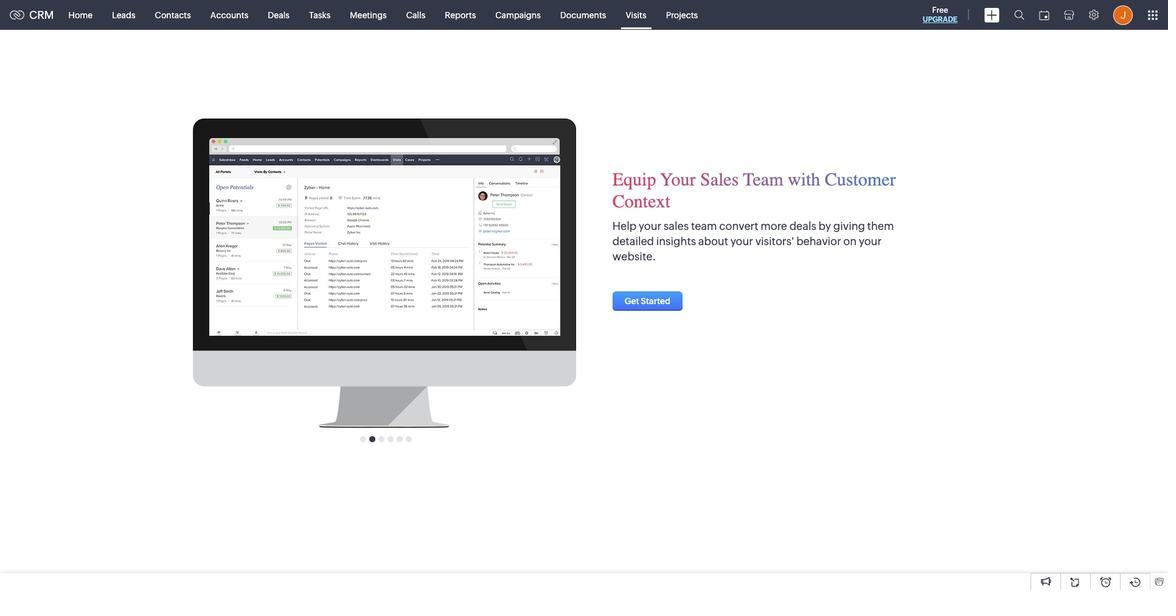 Task type: describe. For each thing, give the bounding box(es) containing it.
profile element
[[1107, 0, 1141, 30]]

visits link
[[616, 0, 657, 30]]

home link
[[59, 0, 102, 30]]

help
[[613, 220, 637, 232]]

context
[[613, 190, 671, 212]]

crm
[[29, 9, 54, 21]]

free
[[933, 5, 949, 15]]

tasks
[[309, 10, 331, 20]]

behavior
[[797, 235, 842, 248]]

customer
[[825, 168, 896, 190]]

reports link
[[435, 0, 486, 30]]

giving
[[834, 220, 865, 232]]

campaigns
[[496, 10, 541, 20]]

free upgrade
[[923, 5, 958, 24]]

get
[[625, 297, 639, 306]]

accounts
[[210, 10, 249, 20]]

leads
[[112, 10, 135, 20]]

get started button
[[613, 292, 683, 311]]

sales
[[701, 168, 739, 190]]

campaigns link
[[486, 0, 551, 30]]

calls
[[406, 10, 426, 20]]

calendar image
[[1040, 10, 1050, 20]]

home
[[69, 10, 93, 20]]

profile image
[[1114, 5, 1133, 25]]

help your sales team convert more deals by giving them detailed insights about your visitors' behavior on your website.
[[613, 220, 894, 263]]

upgrade
[[923, 15, 958, 24]]

search element
[[1007, 0, 1032, 30]]

about
[[699, 235, 729, 248]]

deals
[[790, 220, 817, 232]]

team
[[744, 168, 784, 190]]

team
[[691, 220, 717, 232]]

insights
[[657, 235, 696, 248]]



Task type: locate. For each thing, give the bounding box(es) containing it.
them
[[868, 220, 894, 232]]

documents
[[560, 10, 606, 20]]

your down them
[[859, 235, 882, 248]]

detailed
[[613, 235, 654, 248]]

by
[[819, 220, 832, 232]]

crm link
[[10, 9, 54, 21]]

2 horizontal spatial your
[[859, 235, 882, 248]]

1 horizontal spatial your
[[731, 235, 754, 248]]

accounts link
[[201, 0, 258, 30]]

visitors'
[[756, 235, 795, 248]]

your up detailed
[[639, 220, 662, 232]]

deals
[[268, 10, 290, 20]]

meetings
[[350, 10, 387, 20]]

more
[[761, 220, 788, 232]]

website.
[[613, 250, 656, 263]]

contacts link
[[145, 0, 201, 30]]

leads link
[[102, 0, 145, 30]]

on
[[844, 235, 857, 248]]

your
[[661, 168, 696, 190]]

equip your sales team with customer context
[[613, 168, 896, 212]]

create menu element
[[977, 0, 1007, 30]]

tasks link
[[299, 0, 340, 30]]

deals link
[[258, 0, 299, 30]]

0 horizontal spatial your
[[639, 220, 662, 232]]

get started
[[625, 297, 671, 306]]

started
[[641, 297, 671, 306]]

with
[[788, 168, 821, 190]]

projects link
[[657, 0, 708, 30]]

meetings link
[[340, 0, 397, 30]]

sales
[[664, 220, 689, 232]]

your
[[639, 220, 662, 232], [731, 235, 754, 248], [859, 235, 882, 248]]

equip
[[613, 168, 656, 190]]

contacts
[[155, 10, 191, 20]]

calls link
[[397, 0, 435, 30]]

search image
[[1015, 10, 1025, 20]]

your down the convert on the top of the page
[[731, 235, 754, 248]]

projects
[[666, 10, 698, 20]]

convert
[[720, 220, 759, 232]]

documents link
[[551, 0, 616, 30]]

visits
[[626, 10, 647, 20]]

create menu image
[[985, 8, 1000, 22]]

reports
[[445, 10, 476, 20]]



Task type: vqa. For each thing, say whether or not it's contained in the screenshot.
enter a template name text box
no



